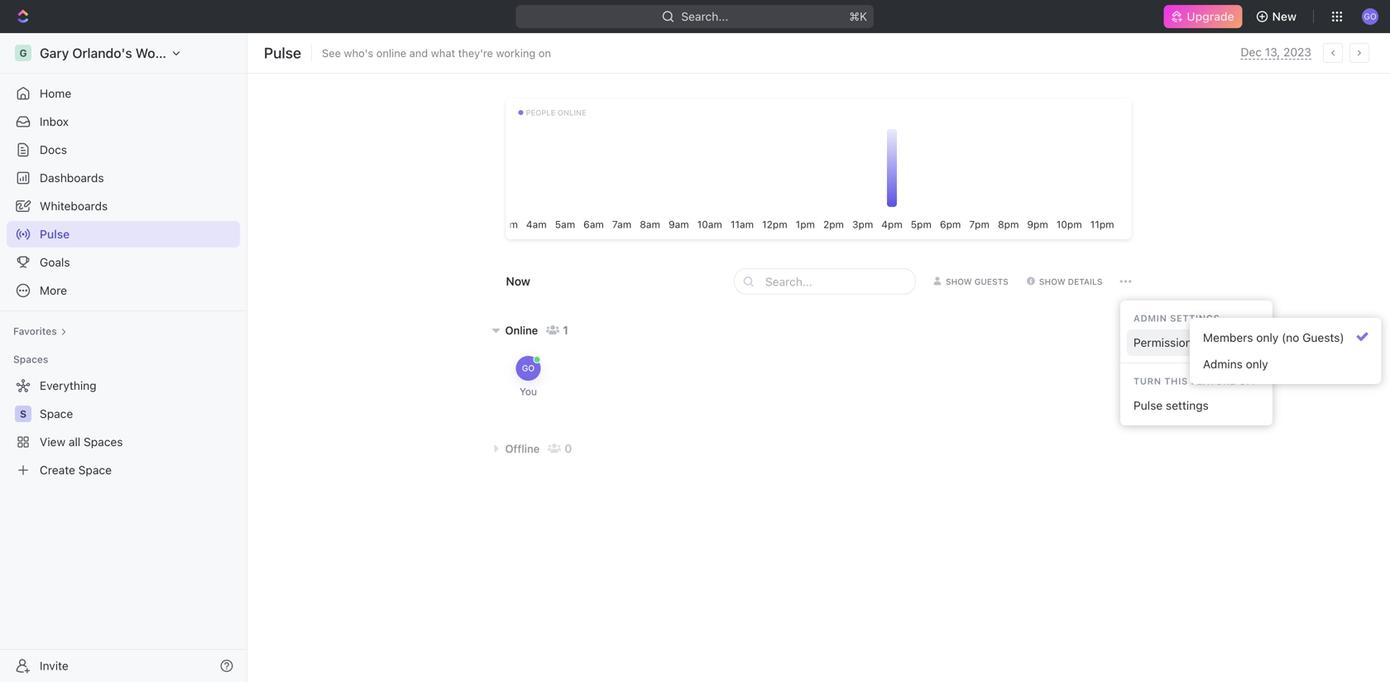 Task type: describe. For each thing, give the bounding box(es) containing it.
goals
[[40, 255, 70, 269]]

who's
[[344, 47, 373, 59]]

docs link
[[7, 137, 240, 163]]

settings for pulse settings
[[1166, 398, 1209, 412]]

only for admins
[[1246, 357, 1269, 371]]

6pm
[[940, 219, 961, 230]]

1
[[563, 323, 569, 337]]

5pm
[[911, 219, 932, 230]]

and
[[409, 47, 428, 59]]

4pm
[[882, 219, 903, 230]]

guests
[[975, 277, 1009, 286]]

favorites
[[13, 325, 57, 337]]

3pm
[[852, 219, 873, 230]]

12pm
[[762, 219, 788, 230]]

admin
[[1134, 313, 1167, 324]]

6am
[[584, 219, 604, 230]]

pulse inside button
[[1134, 398, 1163, 412]]

1 horizontal spatial pulse
[[264, 44, 301, 62]]

dashboards
[[40, 171, 104, 185]]

⌘k
[[850, 10, 868, 23]]

people online
[[526, 108, 587, 117]]

members
[[1203, 331, 1254, 344]]

invite
[[40, 659, 69, 672]]

8am
[[640, 219, 660, 230]]

inbox
[[40, 115, 69, 128]]

9am
[[669, 219, 689, 230]]

show for show guests
[[946, 277, 972, 286]]

they're
[[458, 47, 493, 59]]

whiteboards
[[40, 199, 108, 213]]

new
[[1273, 10, 1297, 23]]

permissions
[[1134, 336, 1198, 349]]

what
[[431, 47, 455, 59]]

0 vertical spatial online
[[376, 47, 407, 59]]

1 vertical spatial online
[[558, 108, 587, 117]]

spaces
[[13, 353, 48, 365]]

see
[[322, 47, 341, 59]]

10am
[[697, 219, 722, 230]]

admin settings
[[1134, 313, 1220, 324]]

11am
[[731, 219, 754, 230]]

pulse inside sidebar navigation
[[40, 227, 70, 241]]

7am
[[612, 219, 632, 230]]

11pm
[[1091, 219, 1115, 230]]

admins
[[1203, 357, 1243, 371]]

show guests
[[946, 277, 1009, 286]]

admins only
[[1203, 357, 1269, 371]]

details
[[1068, 277, 1103, 286]]



Task type: locate. For each thing, give the bounding box(es) containing it.
1pm
[[796, 219, 815, 230]]

off
[[1239, 376, 1258, 387]]

9pm
[[1027, 219, 1049, 230]]

online right people
[[558, 108, 587, 117]]

Search... text field
[[766, 269, 910, 294]]

show left 'guests'
[[946, 277, 972, 286]]

this
[[1165, 376, 1188, 387]]

online
[[505, 324, 538, 336]]

5pm 6pm 7pm 8pm 9pm 10pm 11pm
[[911, 219, 1115, 230]]

people
[[526, 108, 556, 117]]

only for members
[[1257, 331, 1279, 344]]

guests)
[[1303, 331, 1345, 344]]

pulse
[[264, 44, 301, 62], [40, 227, 70, 241], [1134, 398, 1163, 412]]

(no
[[1282, 331, 1300, 344]]

working
[[496, 47, 536, 59]]

settings
[[1170, 313, 1220, 324], [1166, 398, 1209, 412]]

home
[[40, 86, 71, 100]]

2 horizontal spatial pulse
[[1134, 398, 1163, 412]]

2 show from the left
[[1039, 277, 1066, 286]]

0 horizontal spatial show
[[946, 277, 972, 286]]

only
[[1257, 331, 1279, 344], [1246, 357, 1269, 371]]

offline
[[505, 442, 540, 455]]

upgrade
[[1187, 10, 1235, 23]]

0
[[565, 442, 572, 455]]

only left (no
[[1257, 331, 1279, 344]]

admins only button
[[1197, 351, 1375, 377]]

show for show details
[[1039, 277, 1066, 286]]

0 vertical spatial settings
[[1170, 313, 1220, 324]]

turn
[[1134, 376, 1162, 387]]

1 vertical spatial settings
[[1166, 398, 1209, 412]]

tree inside sidebar navigation
[[7, 372, 240, 483]]

show
[[946, 277, 972, 286], [1039, 277, 1066, 286]]

search...
[[682, 10, 729, 23]]

tree
[[7, 372, 240, 483]]

pulse up goals
[[40, 227, 70, 241]]

members only (no guests)
[[1203, 331, 1345, 344]]

online left and
[[376, 47, 407, 59]]

1 horizontal spatial show
[[1039, 277, 1066, 286]]

dashboards link
[[7, 165, 240, 191]]

10pm
[[1057, 219, 1082, 230]]

upgrade link
[[1164, 5, 1243, 28]]

pulse down turn
[[1134, 398, 1163, 412]]

0 vertical spatial only
[[1257, 331, 1279, 344]]

5am
[[555, 219, 575, 230]]

favorites button
[[7, 321, 73, 341]]

settings up permissions dropdown button
[[1170, 313, 1220, 324]]

1 vertical spatial pulse
[[40, 227, 70, 241]]

0 horizontal spatial online
[[376, 47, 407, 59]]

0 horizontal spatial pulse
[[40, 227, 70, 241]]

1 vertical spatial only
[[1246, 357, 1269, 371]]

now
[[506, 274, 530, 288]]

4am
[[526, 219, 547, 230]]

sidebar navigation
[[0, 33, 247, 682]]

feature
[[1191, 376, 1236, 387]]

2pm
[[824, 219, 844, 230]]

2 vertical spatial pulse
[[1134, 398, 1163, 412]]

on
[[539, 47, 551, 59]]

whiteboards link
[[7, 193, 240, 219]]

home link
[[7, 80, 240, 107]]

only up off
[[1246, 357, 1269, 371]]

8pm
[[998, 219, 1019, 230]]

goals link
[[7, 249, 240, 276]]

4am 5am 6am 7am 8am 9am 10am 11am 12pm 1pm 2pm 3pm
[[526, 219, 873, 230]]

pulse link
[[7, 221, 240, 247]]

settings down turn this feature off on the right bottom of page
[[1166, 398, 1209, 412]]

1 horizontal spatial online
[[558, 108, 587, 117]]

settings inside pulse settings button
[[1166, 398, 1209, 412]]

1 show from the left
[[946, 277, 972, 286]]

inbox link
[[7, 108, 240, 135]]

pulse settings
[[1134, 398, 1209, 412]]

new button
[[1249, 3, 1307, 30]]

show left details
[[1039, 277, 1066, 286]]

0 vertical spatial pulse
[[264, 44, 301, 62]]

7pm
[[970, 219, 990, 230]]

settings for admin settings
[[1170, 313, 1220, 324]]

pulse settings button
[[1127, 392, 1266, 419]]

3am
[[498, 219, 518, 230]]

see who's online and what they're working on
[[322, 47, 551, 59]]

turn this feature off
[[1134, 376, 1258, 387]]

online
[[376, 47, 407, 59], [558, 108, 587, 117]]

pulse left see in the left top of the page
[[264, 44, 301, 62]]

show details
[[1039, 277, 1103, 286]]

members only (no guests) button
[[1197, 324, 1375, 351]]

docs
[[40, 143, 67, 156]]

permissions button
[[1127, 329, 1266, 356]]



Task type: vqa. For each thing, say whether or not it's contained in the screenshot.
Chat
no



